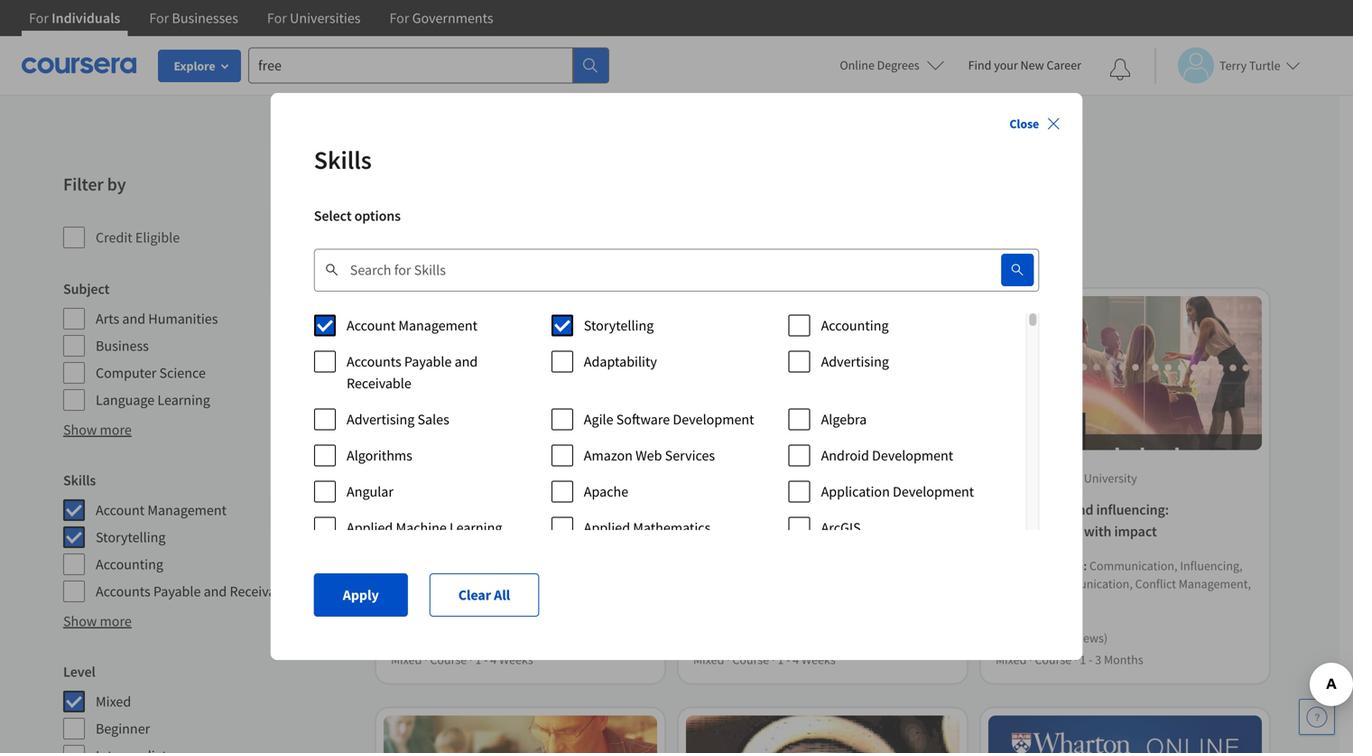 Task type: vqa. For each thing, say whether or not it's contained in the screenshot.
Google Cybersecurity Certificate
no



Task type: describe. For each thing, give the bounding box(es) containing it.
university of pennsylvania
[[422, 470, 560, 486]]

management inside skills 'group'
[[148, 501, 227, 519]]

humanities
[[148, 310, 218, 328]]

more for language learning
[[100, 421, 132, 439]]

android
[[821, 447, 869, 465]]

storytelling inside storytelling and influencing: communicate with impact
[[996, 501, 1068, 519]]

Search by keyword search field
[[339, 248, 958, 292]]

algorithms
[[347, 447, 412, 465]]

skills you'll gain :
[[996, 558, 1090, 574]]

science
[[159, 364, 206, 382]]

learning inside subject group
[[157, 391, 210, 409]]

storytelling and influencing: communicate with impact link
[[996, 499, 1255, 542]]

filter by
[[63, 173, 126, 195]]

application
[[821, 483, 890, 501]]

account inside button
[[457, 243, 500, 259]]

options
[[354, 207, 401, 225]]

accounting, accounts payable and receivable, finance, financial accounting, general accounting, generally accepted accounting principles (gaap), account management, cash management, cost accounting, financial analysis mixed · course · 1 - 4 weeks
[[391, 536, 642, 668]]

(1.9k
[[1034, 630, 1061, 646]]

web
[[636, 447, 662, 465]]

applied mathematics
[[584, 519, 711, 537]]

computer
[[96, 364, 157, 382]]

skills inside skills 'group'
[[63, 471, 96, 489]]

impact
[[1115, 522, 1157, 540]]

management inside select skills options 'element'
[[398, 316, 477, 335]]

learning inside select skills options 'element'
[[450, 519, 502, 537]]

your
[[994, 57, 1018, 73]]

subject group
[[63, 278, 358, 412]]

1 · from the left
[[425, 651, 428, 668]]

all
[[494, 586, 510, 604]]

machine
[[396, 519, 447, 537]]

clear for clear all
[[722, 243, 750, 259]]

payable inside select skills options 'element'
[[404, 353, 452, 371]]

filter
[[63, 173, 104, 195]]

find
[[969, 57, 992, 73]]

show more for accounts payable and receivable
[[63, 612, 132, 630]]

2 weeks from the left
[[802, 651, 836, 668]]

human
[[693, 501, 738, 519]]

development for application
[[893, 483, 974, 501]]

macquarie
[[1027, 470, 1082, 486]]

clear all button
[[712, 237, 776, 265]]

management inside button
[[503, 243, 572, 259]]

introduction to financial accounting link
[[391, 499, 650, 520]]

find your new career
[[969, 57, 1082, 73]]

gain
[[1061, 558, 1084, 574]]

with
[[1084, 522, 1112, 540]]

apply
[[343, 586, 379, 604]]

analysis
[[506, 626, 549, 642]]

cost
[[569, 608, 593, 624]]

angular
[[347, 483, 393, 501]]

browse
[[51, 72, 96, 90]]

beginner
[[96, 720, 150, 738]]

4 inside accounting, accounts payable and receivable, finance, financial accounting, general accounting, generally accepted accounting principles (gaap), account management, cash management, cost accounting, financial analysis mixed · course · 1 - 4 weeks
[[491, 651, 497, 668]]

- inside (1.9k reviews) mixed · course · 1 - 3 months
[[1089, 651, 1093, 668]]

for universities
[[267, 9, 361, 27]]

4 · from the left
[[772, 651, 775, 668]]

0 vertical spatial development
[[673, 410, 754, 428]]

algebra
[[821, 410, 867, 428]]

mixed inside level group
[[96, 693, 131, 711]]

all
[[752, 243, 765, 259]]

introduction to financial accounting
[[391, 501, 614, 519]]

skills group
[[63, 470, 358, 603]]

close
[[1010, 116, 1039, 132]]

and inside skills 'group'
[[204, 582, 227, 600]]

amazon web services
[[584, 447, 715, 465]]

accounting inside select skills options 'element'
[[821, 316, 889, 335]]

mixed button
[[369, 237, 438, 265]]

show for language
[[63, 421, 97, 439]]

amazon
[[584, 447, 633, 465]]

career
[[1047, 57, 1082, 73]]

1 inside accounting, accounts payable and receivable, finance, financial accounting, general accounting, generally accepted accounting principles (gaap), account management, cash management, cost accounting, financial analysis mixed · course · 1 - 4 weeks
[[475, 651, 482, 668]]

conflict
[[1136, 576, 1176, 592]]

course inside (1.9k reviews) mixed · course · 1 - 3 months
[[1035, 651, 1072, 668]]

arcgis
[[821, 519, 861, 537]]

mathematics
[[633, 519, 711, 537]]

show more button for language
[[63, 419, 132, 441]]

cash
[[466, 608, 492, 624]]

free
[[140, 72, 166, 90]]

california,
[[793, 470, 847, 486]]

1 horizontal spatial management,
[[494, 608, 567, 624]]

account management button
[[445, 237, 598, 265]]

introduction
[[391, 501, 468, 519]]

credit
[[96, 228, 132, 247]]

banner navigation
[[14, 0, 508, 50]]

businesses
[[172, 9, 238, 27]]

influencing:
[[1097, 501, 1169, 519]]

university for human
[[724, 470, 777, 486]]

advertising for advertising
[[821, 353, 889, 371]]

account inside select skills options 'element'
[[347, 316, 395, 335]]

6 · from the left
[[1075, 651, 1078, 668]]

adaptability
[[584, 353, 657, 371]]

coursera image
[[22, 51, 136, 80]]

android development
[[821, 447, 954, 465]]

show notifications image
[[1110, 59, 1131, 80]]

new
[[1021, 57, 1044, 73]]

accounting inside skills 'group'
[[96, 555, 163, 573]]

receivable,
[[414, 554, 474, 570]]

for for businesses
[[149, 9, 169, 27]]

:
[[1084, 558, 1087, 574]]

for governments
[[390, 9, 494, 27]]

payable inside accounting, accounts payable and receivable, finance, financial accounting, general accounting, generally accepted accounting principles (gaap), account management, cash management, cost accounting, financial analysis mixed · course · 1 - 4 weeks
[[600, 536, 642, 552]]

to
[[471, 501, 484, 519]]

and inside select skills options 'element'
[[455, 353, 478, 371]]

mixed inside accounting, accounts payable and receivable, finance, financial accounting, general accounting, generally accepted accounting principles (gaap), account management, cash management, cost accounting, financial analysis mixed · course · 1 - 4 weeks
[[391, 651, 422, 668]]

account management inside button
[[457, 243, 572, 259]]

sales
[[417, 410, 449, 428]]

subject
[[63, 280, 109, 298]]

5 · from the left
[[1029, 651, 1033, 668]]

applied machine learning
[[347, 519, 502, 537]]

help center image
[[1307, 706, 1328, 728]]

accounting, up finance,
[[485, 536, 547, 552]]

search image
[[1011, 263, 1025, 277]]

clear for clear all
[[458, 586, 491, 604]]

course inside accounting, accounts payable and receivable, finance, financial accounting, general accounting, generally accepted accounting principles (gaap), account management, cash management, cost accounting, financial analysis mixed · course · 1 - 4 weeks
[[430, 651, 467, 668]]

universities
[[290, 9, 361, 27]]

accounts inside accounts payable and receivable
[[347, 353, 401, 371]]

language learning
[[96, 391, 210, 409]]

clear all
[[458, 586, 510, 604]]

select options
[[314, 207, 401, 225]]

computer science
[[96, 364, 206, 382]]

business inside subject group
[[96, 337, 149, 355]]

clear all button
[[430, 573, 539, 617]]

arts and humanities
[[96, 310, 218, 328]]

applied for applied mathematics
[[584, 519, 630, 537]]



Task type: locate. For each thing, give the bounding box(es) containing it.
skills dialog
[[271, 93, 1083, 660]]

2 horizontal spatial -
[[1089, 651, 1093, 668]]

1 horizontal spatial business
[[996, 576, 1042, 592]]

applied down apache
[[584, 519, 630, 537]]

learning down to at left
[[450, 519, 502, 537]]

show more for language learning
[[63, 421, 132, 439]]

and inside storytelling and influencing: communicate with impact
[[1070, 501, 1094, 519]]

1 horizontal spatial advertising
[[821, 353, 889, 371]]

1 horizontal spatial 1
[[778, 651, 784, 668]]

of for to
[[477, 470, 488, 486]]

0 horizontal spatial -
[[484, 651, 488, 668]]

1 horizontal spatial learning
[[450, 519, 502, 537]]

accounting
[[821, 316, 889, 335], [545, 501, 614, 519], [96, 555, 163, 573], [391, 590, 450, 606]]

receivable inside skills 'group'
[[230, 582, 295, 600]]

more for accounts payable and receivable
[[100, 612, 132, 630]]

agile
[[584, 410, 613, 428]]

mixed · course · 1 - 4 weeks
[[693, 651, 836, 668]]

communication, up conflict
[[1090, 558, 1178, 574]]

0 horizontal spatial of
[[477, 470, 488, 486]]

1 vertical spatial payable
[[600, 536, 642, 552]]

payable inside skills 'group'
[[153, 582, 201, 600]]

1 weeks from the left
[[499, 651, 533, 668]]

applied
[[347, 519, 393, 537], [584, 519, 630, 537]]

show up level
[[63, 612, 97, 630]]

2 of from the left
[[780, 470, 790, 486]]

account management inside select skills options 'element'
[[347, 316, 477, 335]]

communication, down :
[[1045, 576, 1133, 592]]

development up services
[[673, 410, 754, 428]]

business
[[96, 337, 149, 355], [996, 576, 1042, 592]]

0 horizontal spatial accounts
[[96, 582, 151, 600]]

1 for from the left
[[29, 9, 49, 27]]

1 show from the top
[[63, 421, 97, 439]]

show more
[[63, 421, 132, 439], [63, 612, 132, 630]]

1 vertical spatial communication,
[[1045, 576, 1133, 592]]

receivable
[[347, 374, 411, 392], [230, 582, 295, 600]]

2 · from the left
[[470, 651, 473, 668]]

accepted
[[552, 572, 600, 588]]

development
[[673, 410, 754, 428], [872, 447, 954, 465], [893, 483, 974, 501]]

1 horizontal spatial clear
[[722, 243, 750, 259]]

skills
[[314, 144, 372, 176], [63, 471, 96, 489], [996, 558, 1025, 574]]

show
[[63, 421, 97, 439], [63, 612, 97, 630]]

clear left all
[[722, 243, 750, 259]]

1 horizontal spatial accounts
[[347, 353, 401, 371]]

·
[[425, 651, 428, 668], [470, 651, 473, 668], [727, 651, 730, 668], [772, 651, 775, 668], [1029, 651, 1033, 668], [1075, 651, 1078, 668]]

accounts payable and receivable inside skills 'group'
[[96, 582, 295, 600]]

(1.9k reviews) mixed · course · 1 - 3 months
[[996, 630, 1144, 668]]

university up "introduction"
[[422, 470, 475, 486]]

3 university from the left
[[1084, 470, 1137, 486]]

1 vertical spatial learning
[[450, 519, 502, 537]]

for for individuals
[[29, 9, 49, 27]]

university for introduction
[[422, 470, 475, 486]]

1 horizontal spatial payable
[[404, 353, 452, 371]]

0 horizontal spatial weeks
[[499, 651, 533, 668]]

3 · from the left
[[727, 651, 730, 668]]

1 course from the left
[[430, 651, 467, 668]]

management, up analysis
[[494, 608, 567, 624]]

0 horizontal spatial course
[[430, 651, 467, 668]]

1 vertical spatial accounts
[[550, 536, 598, 552]]

1 horizontal spatial applied
[[584, 519, 630, 537]]

for for governments
[[390, 9, 409, 27]]

0 vertical spatial account management
[[457, 243, 572, 259]]

2 horizontal spatial management
[[503, 243, 572, 259]]

university
[[422, 470, 475, 486], [724, 470, 777, 486], [1084, 470, 1137, 486]]

macquarie university
[[1027, 470, 1137, 486]]

of
[[477, 470, 488, 486], [780, 470, 790, 486]]

account
[[457, 243, 500, 259], [347, 316, 395, 335], [96, 501, 145, 519], [549, 590, 592, 606]]

2 - from the left
[[787, 651, 790, 668]]

0 horizontal spatial business
[[96, 337, 149, 355]]

1 horizontal spatial skills
[[314, 144, 372, 176]]

0 horizontal spatial 1
[[475, 651, 482, 668]]

select
[[314, 207, 352, 225]]

1 vertical spatial account management
[[347, 316, 477, 335]]

of up "human resources analytics"
[[780, 470, 790, 486]]

accounts inside skills 'group'
[[96, 582, 151, 600]]

1 horizontal spatial management
[[398, 316, 477, 335]]

2 4 from the left
[[793, 651, 799, 668]]

0 horizontal spatial university
[[422, 470, 475, 486]]

management
[[503, 243, 572, 259], [398, 316, 477, 335], [148, 501, 227, 519]]

storytelling inside select skills options 'element'
[[584, 316, 654, 335]]

weeks inside accounting, accounts payable and receivable, finance, financial accounting, general accounting, generally accepted accounting principles (gaap), account management, cash management, cost accounting, financial analysis mixed · course · 1 - 4 weeks
[[499, 651, 533, 668]]

clear inside skills dialog
[[458, 586, 491, 604]]

3 for from the left
[[267, 9, 287, 27]]

accounting inside accounting, accounts payable and receivable, finance, financial accounting, general accounting, generally accepted accounting principles (gaap), account management, cash management, cost accounting, financial analysis mixed · course · 1 - 4 weeks
[[391, 590, 450, 606]]

2 more from the top
[[100, 612, 132, 630]]

you'll
[[1028, 558, 1058, 574]]

show for accounts
[[63, 612, 97, 630]]

agile software development
[[584, 410, 754, 428]]

2 show more from the top
[[63, 612, 132, 630]]

accounting, up the principles
[[434, 572, 497, 588]]

1 vertical spatial clear
[[458, 586, 491, 604]]

show more button for accounts
[[63, 610, 132, 632]]

1 vertical spatial advertising
[[347, 410, 415, 428]]

1 horizontal spatial weeks
[[802, 651, 836, 668]]

for
[[29, 9, 49, 27], [149, 9, 169, 27], [267, 9, 287, 27], [390, 9, 409, 27]]

1 vertical spatial show more
[[63, 612, 132, 630]]

2 course from the left
[[733, 651, 770, 668]]

4 for from the left
[[390, 9, 409, 27]]

1 - from the left
[[484, 651, 488, 668]]

mixed inside (1.9k reviews) mixed · course · 1 - 3 months
[[996, 651, 1027, 668]]

2 horizontal spatial course
[[1035, 651, 1072, 668]]

2 horizontal spatial accounts
[[550, 536, 598, 552]]

1 horizontal spatial receivable
[[347, 374, 411, 392]]

management, down influencing,
[[1179, 576, 1252, 592]]

show more button up level
[[63, 610, 132, 632]]

human resources analytics
[[693, 501, 862, 519]]

- inside accounting, accounts payable and receivable, finance, financial accounting, general accounting, generally accepted accounting principles (gaap), account management, cash management, cost accounting, financial analysis mixed · course · 1 - 4 weeks
[[484, 651, 488, 668]]

0 vertical spatial financial
[[487, 501, 542, 519]]

2 university from the left
[[724, 470, 777, 486]]

and inside accounting, accounts payable and receivable, finance, financial accounting, general accounting, generally accepted accounting principles (gaap), account management, cash management, cost accounting, financial analysis mixed · course · 1 - 4 weeks
[[391, 554, 411, 570]]

accounting, down general
[[391, 626, 453, 642]]

of for resources
[[780, 470, 790, 486]]

1 vertical spatial receivable
[[230, 582, 295, 600]]

language
[[96, 391, 155, 409]]

applied down angular
[[347, 519, 393, 537]]

1 of from the left
[[477, 470, 488, 486]]

learning down science
[[157, 391, 210, 409]]

0 vertical spatial show more button
[[63, 419, 132, 441]]

advertising up algebra
[[821, 353, 889, 371]]

0 vertical spatial more
[[100, 421, 132, 439]]

accounts inside accounting, accounts payable and receivable, finance, financial accounting, general accounting, generally accepted accounting principles (gaap), account management, cash management, cost accounting, financial analysis mixed · course · 1 - 4 weeks
[[550, 536, 598, 552]]

1 horizontal spatial of
[[780, 470, 790, 486]]

and
[[122, 310, 145, 328], [455, 353, 478, 371], [1070, 501, 1094, 519], [391, 554, 411, 570], [204, 582, 227, 600]]

by
[[107, 173, 126, 195]]

development down android development
[[893, 483, 974, 501]]

credit eligible
[[96, 228, 180, 247]]

for left "businesses"
[[149, 9, 169, 27]]

0 vertical spatial show more
[[63, 421, 132, 439]]

human resources analytics link
[[693, 499, 953, 520]]

apache
[[584, 483, 628, 501]]

browse link
[[51, 70, 96, 92]]

1 horizontal spatial -
[[787, 651, 790, 668]]

1 4 from the left
[[491, 651, 497, 668]]

show more up level
[[63, 612, 132, 630]]

pennsylvania
[[490, 470, 560, 486]]

3 - from the left
[[1089, 651, 1093, 668]]

2 vertical spatial financial
[[456, 626, 504, 642]]

storytelling
[[617, 243, 678, 259], [584, 316, 654, 335], [996, 501, 1068, 519], [96, 528, 166, 546], [996, 594, 1057, 610]]

1 vertical spatial business
[[996, 576, 1042, 592]]

1 vertical spatial skills
[[63, 471, 96, 489]]

accounting, up accepted
[[574, 554, 636, 570]]

2 vertical spatial skills
[[996, 558, 1025, 574]]

1 show more from the top
[[63, 421, 132, 439]]

university up influencing:
[[1084, 470, 1137, 486]]

2 1 from the left
[[778, 651, 784, 668]]

communication, influencing, business communication, conflict management, storytelling
[[996, 558, 1252, 610]]

1 university from the left
[[422, 470, 475, 486]]

for left universities
[[267, 9, 287, 27]]

and inside subject group
[[122, 310, 145, 328]]

2 vertical spatial account management
[[96, 501, 227, 519]]

1 vertical spatial financial
[[523, 554, 571, 570]]

0 horizontal spatial accounts payable and receivable
[[96, 582, 295, 600]]

receivable inside accounts payable and receivable
[[347, 374, 411, 392]]

1 show more button from the top
[[63, 419, 132, 441]]

1 vertical spatial show more button
[[63, 610, 132, 632]]

1 vertical spatial more
[[100, 612, 132, 630]]

0 horizontal spatial management
[[148, 501, 227, 519]]

2 horizontal spatial 1
[[1080, 651, 1087, 668]]

find your new career link
[[959, 54, 1091, 77]]

application development
[[821, 483, 974, 501]]

4
[[491, 651, 497, 668], [793, 651, 799, 668]]

0 horizontal spatial skills
[[63, 471, 96, 489]]

0 vertical spatial management
[[503, 243, 572, 259]]

business inside communication, influencing, business communication, conflict management, storytelling
[[996, 576, 1042, 592]]

management,
[[1179, 576, 1252, 592], [391, 608, 463, 624], [494, 608, 567, 624]]

-
[[484, 651, 488, 668], [787, 651, 790, 668], [1089, 651, 1093, 668]]

apply button
[[314, 573, 408, 617]]

weeks
[[499, 651, 533, 668], [802, 651, 836, 668]]

university up 'resources'
[[724, 470, 777, 486]]

2 vertical spatial accounts
[[96, 582, 151, 600]]

0 horizontal spatial payable
[[153, 582, 201, 600]]

show more button down language on the bottom of the page
[[63, 419, 132, 441]]

business up computer
[[96, 337, 149, 355]]

2 applied from the left
[[584, 519, 630, 537]]

1 inside (1.9k reviews) mixed · course · 1 - 3 months
[[1080, 651, 1087, 668]]

applied for applied machine learning
[[347, 519, 393, 537]]

learning
[[157, 391, 210, 409], [450, 519, 502, 537]]

storytelling and influencing: communicate with impact
[[996, 501, 1169, 540]]

1 more from the top
[[100, 421, 132, 439]]

course
[[430, 651, 467, 668], [733, 651, 770, 668], [1035, 651, 1072, 668]]

0 vertical spatial payable
[[404, 353, 452, 371]]

1 vertical spatial show
[[63, 612, 97, 630]]

2 vertical spatial development
[[893, 483, 974, 501]]

storytelling inside communication, influencing, business communication, conflict management, storytelling
[[996, 594, 1057, 610]]

analytics
[[806, 501, 862, 519]]

storytelling button
[[605, 237, 704, 265]]

3 1 from the left
[[1080, 651, 1087, 668]]

0 vertical spatial clear
[[722, 243, 750, 259]]

account inside accounting, accounts payable and receivable, finance, financial accounting, general accounting, generally accepted accounting principles (gaap), account management, cash management, cost accounting, financial analysis mixed · course · 1 - 4 weeks
[[549, 590, 592, 606]]

1 1 from the left
[[475, 651, 482, 668]]

2 horizontal spatial skills
[[996, 558, 1025, 574]]

2 show more button from the top
[[63, 610, 132, 632]]

0 horizontal spatial management,
[[391, 608, 463, 624]]

services
[[665, 447, 715, 465]]

for left individuals
[[29, 9, 49, 27]]

0 horizontal spatial advertising
[[347, 410, 415, 428]]

2 vertical spatial payable
[[153, 582, 201, 600]]

0 vertical spatial communication,
[[1090, 558, 1178, 574]]

communicate
[[996, 522, 1082, 540]]

0 horizontal spatial applied
[[347, 519, 393, 537]]

1 horizontal spatial 4
[[793, 651, 799, 668]]

1 horizontal spatial accounts payable and receivable
[[347, 353, 478, 392]]

development up application development
[[872, 447, 954, 465]]

advertising sales
[[347, 410, 449, 428]]

2 horizontal spatial university
[[1084, 470, 1137, 486]]

for for universities
[[267, 9, 287, 27]]

(gaap),
[[507, 590, 547, 606]]

development for android
[[872, 447, 954, 465]]

1 horizontal spatial university
[[724, 470, 777, 486]]

account management inside skills 'group'
[[96, 501, 227, 519]]

1 vertical spatial accounts payable and receivable
[[96, 582, 295, 600]]

1 applied from the left
[[347, 519, 393, 537]]

management, down general
[[391, 608, 463, 624]]

months
[[1104, 651, 1144, 668]]

2 show from the top
[[63, 612, 97, 630]]

financial down cash
[[456, 626, 504, 642]]

2 vertical spatial management
[[148, 501, 227, 519]]

generally
[[499, 572, 549, 588]]

0 horizontal spatial learning
[[157, 391, 210, 409]]

0 horizontal spatial clear
[[458, 586, 491, 604]]

for left governments
[[390, 9, 409, 27]]

0 vertical spatial advertising
[[821, 353, 889, 371]]

show more down language on the bottom of the page
[[63, 421, 132, 439]]

0 horizontal spatial 4
[[491, 651, 497, 668]]

advertising for advertising sales
[[347, 410, 415, 428]]

skills inside skills dialog
[[314, 144, 372, 176]]

None search field
[[248, 47, 609, 84]]

level group
[[63, 661, 358, 753]]

account inside skills 'group'
[[96, 501, 145, 519]]

0 vertical spatial learning
[[157, 391, 210, 409]]

resources
[[741, 501, 803, 519]]

show down language on the bottom of the page
[[63, 421, 97, 439]]

0 vertical spatial show
[[63, 421, 97, 439]]

1
[[475, 651, 482, 668], [778, 651, 784, 668], [1080, 651, 1087, 668]]

mixed inside button
[[381, 243, 412, 259]]

0 vertical spatial accounts payable and receivable
[[347, 353, 478, 392]]

of up to at left
[[477, 470, 488, 486]]

2 horizontal spatial payable
[[600, 536, 642, 552]]

select skills options element
[[314, 307, 1039, 546]]

arts
[[96, 310, 119, 328]]

0 vertical spatial accounts
[[347, 353, 401, 371]]

accounts payable and receivable inside select skills options 'element'
[[347, 353, 478, 392]]

financial up generally
[[523, 554, 571, 570]]

for individuals
[[29, 9, 120, 27]]

1 horizontal spatial course
[[733, 651, 770, 668]]

mixed
[[381, 243, 412, 259], [391, 651, 422, 668], [693, 651, 724, 668], [996, 651, 1027, 668], [96, 693, 131, 711]]

storytelling inside button
[[617, 243, 678, 259]]

finance,
[[476, 554, 521, 570]]

0 vertical spatial skills
[[314, 144, 372, 176]]

software
[[616, 410, 670, 428]]

accounts
[[347, 353, 401, 371], [550, 536, 598, 552], [96, 582, 151, 600]]

advertising up algorithms
[[347, 410, 415, 428]]

2 for from the left
[[149, 9, 169, 27]]

general
[[391, 572, 432, 588]]

1 vertical spatial development
[[872, 447, 954, 465]]

financial down the pennsylvania on the left
[[487, 501, 542, 519]]

storytelling inside skills 'group'
[[96, 528, 166, 546]]

business down you'll
[[996, 576, 1042, 592]]

0 horizontal spatial receivable
[[230, 582, 295, 600]]

principles
[[453, 590, 505, 606]]

management, inside communication, influencing, business communication, conflict management, storytelling
[[1179, 576, 1252, 592]]

2 horizontal spatial management,
[[1179, 576, 1252, 592]]

0 vertical spatial business
[[96, 337, 149, 355]]

university of california, irvine
[[724, 470, 880, 486]]

clear up cash
[[458, 586, 491, 604]]

1 vertical spatial management
[[398, 316, 477, 335]]

3
[[1095, 651, 1102, 668]]

3 course from the left
[[1035, 651, 1072, 668]]

0 vertical spatial receivable
[[347, 374, 411, 392]]



